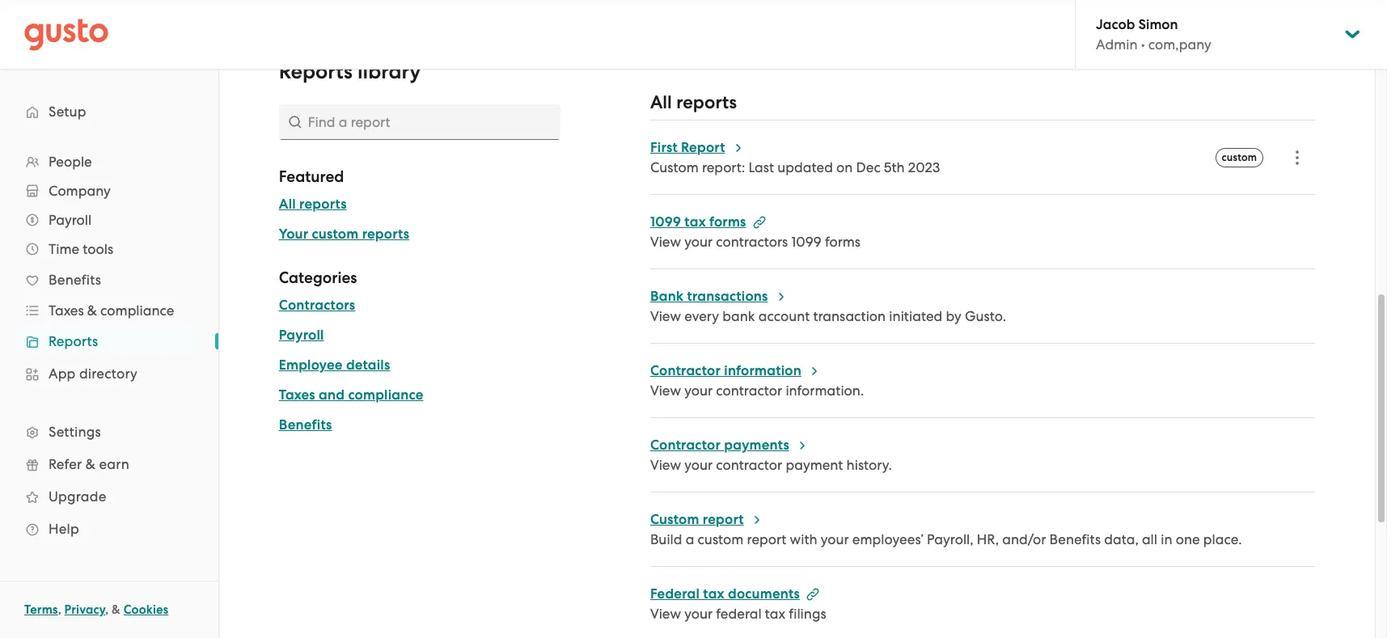 Task type: vqa. For each thing, say whether or not it's contained in the screenshot.
'NEW'
no



Task type: locate. For each thing, give the bounding box(es) containing it.
employee
[[279, 357, 343, 374]]

a
[[686, 531, 694, 548]]

0 vertical spatial contractor
[[650, 362, 721, 379]]

earn
[[99, 456, 129, 472]]

5th
[[884, 159, 905, 176]]

1 horizontal spatial benefits
[[279, 417, 332, 434]]

custom inside 'button'
[[312, 226, 359, 243]]

,
[[58, 603, 61, 617], [105, 603, 109, 617]]

1 vertical spatial all reports
[[279, 196, 347, 213]]

terms
[[24, 603, 58, 617]]

0 horizontal spatial reports
[[299, 196, 347, 213]]

view down contractor information
[[650, 383, 681, 399]]

0 horizontal spatial all reports
[[279, 196, 347, 213]]

compliance
[[100, 302, 174, 319], [348, 387, 423, 404]]

bank
[[650, 288, 684, 305]]

people
[[49, 154, 92, 170]]

& for earn
[[86, 456, 96, 472]]

1099 up bank
[[650, 214, 681, 231]]

upgrade
[[49, 489, 106, 505]]

data,
[[1104, 531, 1139, 548]]

simon
[[1138, 16, 1178, 33]]

last
[[748, 159, 774, 176]]

0 horizontal spatial forms
[[709, 214, 746, 231]]

admin
[[1096, 36, 1138, 53]]

privacy link
[[64, 603, 105, 617]]

0 vertical spatial report
[[703, 511, 744, 528]]

0 vertical spatial tax
[[685, 214, 706, 231]]

0 vertical spatial payroll
[[49, 212, 92, 228]]

0 horizontal spatial benefits
[[49, 272, 101, 288]]

contractor inside button
[[650, 362, 721, 379]]

your down contractor information
[[684, 383, 713, 399]]

compliance for taxes and compliance
[[348, 387, 423, 404]]

refer
[[49, 456, 82, 472]]

0 vertical spatial 1099
[[650, 214, 681, 231]]

company button
[[16, 176, 202, 205]]

your down federal
[[684, 606, 713, 622]]

payroll up employee
[[279, 327, 324, 344]]

compliance down details
[[348, 387, 423, 404]]

1 horizontal spatial compliance
[[348, 387, 423, 404]]

federal tax documents link
[[650, 586, 819, 603]]

information.
[[786, 383, 864, 399]]

1 horizontal spatial forms
[[825, 234, 861, 250]]

1 horizontal spatial all reports
[[650, 91, 737, 113]]

refer & earn
[[49, 456, 129, 472]]

report:
[[702, 159, 745, 176]]

employee details
[[279, 357, 390, 374]]

1 vertical spatial tax
[[703, 586, 724, 603]]

2 horizontal spatial benefits
[[1050, 531, 1101, 548]]

your custom reports
[[279, 226, 409, 243]]

every
[[684, 308, 719, 324]]

custom up build
[[650, 511, 699, 528]]

tax up view your federal tax filings
[[703, 586, 724, 603]]

contractor down payments
[[716, 457, 782, 473]]

2 vertical spatial custom
[[698, 531, 744, 548]]

0 vertical spatial taxes
[[49, 302, 84, 319]]

time
[[49, 241, 79, 257]]

list
[[0, 147, 218, 545]]

1 contractor from the top
[[716, 383, 782, 399]]

all up your
[[279, 196, 296, 213]]

tax for 1099
[[685, 214, 706, 231]]

reports left library
[[279, 59, 353, 84]]

gusto navigation element
[[0, 70, 218, 571]]

1 vertical spatial report
[[747, 531, 787, 548]]

1099 right contractors
[[791, 234, 822, 250]]

compliance inside taxes & compliance dropdown button
[[100, 302, 174, 319]]

payroll up time
[[49, 212, 92, 228]]

help
[[49, 521, 79, 537]]

reports inside list
[[49, 333, 98, 349]]

2 vertical spatial benefits
[[1050, 531, 1101, 548]]

taxes inside taxes & compliance dropdown button
[[49, 302, 84, 319]]

view your federal tax filings
[[650, 606, 826, 622]]

compliance for taxes & compliance
[[100, 302, 174, 319]]

0 horizontal spatial reports
[[49, 333, 98, 349]]

1 custom from the top
[[650, 159, 699, 176]]

1099
[[650, 214, 681, 231], [791, 234, 822, 250]]

payment
[[786, 457, 843, 473]]

contractor
[[716, 383, 782, 399], [716, 457, 782, 473]]

1 view from the top
[[650, 234, 681, 250]]

tax down "documents"
[[765, 606, 785, 622]]

all reports up first report link
[[650, 91, 737, 113]]

& up 'reports' link on the left bottom of the page
[[87, 302, 97, 319]]

view down bank
[[650, 308, 681, 324]]

reports
[[279, 59, 353, 84], [49, 333, 98, 349]]

information
[[724, 362, 801, 379]]

dec
[[856, 159, 881, 176]]

0 horizontal spatial compliance
[[100, 302, 174, 319]]

contractor for contractor payments
[[650, 437, 721, 454]]

by
[[946, 308, 961, 324]]

view for contractor payments
[[650, 457, 681, 473]]

2 contractor from the top
[[650, 437, 721, 454]]

benefits
[[49, 272, 101, 288], [279, 417, 332, 434], [1050, 531, 1101, 548]]

your for federal
[[684, 606, 713, 622]]

tax down report:
[[685, 214, 706, 231]]

first
[[650, 139, 678, 156]]

0 horizontal spatial custom
[[312, 226, 359, 243]]

0 vertical spatial contractor
[[716, 383, 782, 399]]

custom inside the first report element
[[1222, 151, 1257, 163]]

benefits link
[[16, 265, 202, 294]]

compliance inside taxes and compliance button
[[348, 387, 423, 404]]

transaction
[[813, 308, 886, 324]]

custom
[[650, 159, 699, 176], [650, 511, 699, 528]]

and/or
[[1002, 531, 1046, 548]]

tax for federal
[[703, 586, 724, 603]]

payroll,
[[927, 531, 973, 548]]

custom down first
[[650, 159, 699, 176]]

report down "view your contractor payment history."
[[703, 511, 744, 528]]

first report element
[[650, 121, 1315, 195]]

0 vertical spatial benefits
[[49, 272, 101, 288]]

report
[[681, 139, 725, 156]]

0 horizontal spatial all
[[279, 196, 296, 213]]

2 horizontal spatial custom
[[1222, 151, 1257, 163]]

1 vertical spatial compliance
[[348, 387, 423, 404]]

0 vertical spatial custom
[[1222, 151, 1257, 163]]

view every bank account transaction initiated by gusto.
[[650, 308, 1006, 324]]

taxes up benefits button
[[279, 387, 315, 404]]

2 view from the top
[[650, 308, 681, 324]]

forms up contractors
[[709, 214, 746, 231]]

payroll
[[49, 212, 92, 228], [279, 327, 324, 344]]

hr,
[[977, 531, 999, 548]]

contractor for information.
[[716, 383, 782, 399]]

1 vertical spatial all
[[279, 196, 296, 213]]

, left privacy link
[[58, 603, 61, 617]]

1 vertical spatial contractor
[[716, 457, 782, 473]]

1 horizontal spatial taxes
[[279, 387, 315, 404]]

0 vertical spatial all
[[650, 91, 672, 113]]

1 horizontal spatial reports
[[362, 226, 409, 243]]

1 horizontal spatial report
[[747, 531, 787, 548]]

with
[[790, 531, 817, 548]]

app directory
[[49, 366, 138, 382]]

1 vertical spatial custom
[[650, 511, 699, 528]]

contractor
[[650, 362, 721, 379], [650, 437, 721, 454]]

account
[[758, 308, 810, 324]]

4 view from the top
[[650, 457, 681, 473]]

contractor left payments
[[650, 437, 721, 454]]

1 vertical spatial payroll
[[279, 327, 324, 344]]

view for 1099 tax forms
[[650, 234, 681, 250]]

0 horizontal spatial ,
[[58, 603, 61, 617]]

1 vertical spatial contractor
[[650, 437, 721, 454]]

0 vertical spatial forms
[[709, 214, 746, 231]]

& inside dropdown button
[[87, 302, 97, 319]]

taxes and compliance
[[279, 387, 423, 404]]

1 vertical spatial reports
[[49, 333, 98, 349]]

reports up app
[[49, 333, 98, 349]]

& left earn
[[86, 456, 96, 472]]

2 custom from the top
[[650, 511, 699, 528]]

benefits down and
[[279, 417, 332, 434]]

2 vertical spatial tax
[[765, 606, 785, 622]]

setup
[[49, 104, 86, 120]]

&
[[87, 302, 97, 319], [86, 456, 96, 472], [112, 603, 121, 617]]

taxes for taxes & compliance
[[49, 302, 84, 319]]

& for compliance
[[87, 302, 97, 319]]

refer & earn link
[[16, 450, 202, 479]]

benefits left data,
[[1050, 531, 1101, 548]]

custom inside the first report element
[[650, 159, 699, 176]]

time tools button
[[16, 235, 202, 264]]

people button
[[16, 147, 202, 176]]

custom for custom report: last updated on dec 5th 2023
[[650, 159, 699, 176]]

0 horizontal spatial report
[[703, 511, 744, 528]]

all up first
[[650, 91, 672, 113]]

0 vertical spatial custom
[[650, 159, 699, 176]]

1 vertical spatial custom
[[312, 226, 359, 243]]

report left with
[[747, 531, 787, 548]]

0 vertical spatial reports
[[676, 91, 737, 113]]

1 vertical spatial taxes
[[279, 387, 315, 404]]

0 vertical spatial &
[[87, 302, 97, 319]]

reports inside button
[[299, 196, 347, 213]]

your down 1099 tax forms
[[684, 234, 713, 250]]

1 vertical spatial reports
[[299, 196, 347, 213]]

0 vertical spatial reports
[[279, 59, 353, 84]]

0 horizontal spatial payroll
[[49, 212, 92, 228]]

, left cookies
[[105, 603, 109, 617]]

forms down on
[[825, 234, 861, 250]]

reports
[[676, 91, 737, 113], [299, 196, 347, 213], [362, 226, 409, 243]]

0 horizontal spatial taxes
[[49, 302, 84, 319]]

taxes up 'reports' link on the left bottom of the page
[[49, 302, 84, 319]]

1 contractor from the top
[[650, 362, 721, 379]]

& left cookies button on the left bottom
[[112, 603, 121, 617]]

forms
[[709, 214, 746, 231], [825, 234, 861, 250]]

details
[[346, 357, 390, 374]]

all inside button
[[279, 196, 296, 213]]

contractor for contractor information
[[650, 362, 721, 379]]

view down federal
[[650, 606, 681, 622]]

app
[[49, 366, 76, 382]]

2 vertical spatial reports
[[362, 226, 409, 243]]

all
[[650, 91, 672, 113], [279, 196, 296, 213]]

0 vertical spatial all reports
[[650, 91, 737, 113]]

compliance up 'reports' link on the left bottom of the page
[[100, 302, 174, 319]]

5 view from the top
[[650, 606, 681, 622]]

tools
[[83, 241, 113, 257]]

1 vertical spatial forms
[[825, 234, 861, 250]]

view your contractor payment history.
[[650, 457, 892, 473]]

1 horizontal spatial all
[[650, 91, 672, 113]]

1 vertical spatial 1099
[[791, 234, 822, 250]]

view for federal tax documents
[[650, 606, 681, 622]]

0 vertical spatial compliance
[[100, 302, 174, 319]]

categories
[[279, 269, 357, 287]]

1 vertical spatial &
[[86, 456, 96, 472]]

1 horizontal spatial ,
[[105, 603, 109, 617]]

your down contractor payments in the bottom of the page
[[684, 457, 713, 473]]

contractor payments link
[[650, 437, 809, 454]]

employees'
[[852, 531, 924, 548]]

view down contractor payments in the bottom of the page
[[650, 457, 681, 473]]

2 contractor from the top
[[716, 457, 782, 473]]

reports for reports
[[49, 333, 98, 349]]

1 horizontal spatial 1099
[[791, 234, 822, 250]]

view down 1099 tax forms
[[650, 234, 681, 250]]

reports inside 'button'
[[362, 226, 409, 243]]

1 horizontal spatial reports
[[279, 59, 353, 84]]

contractor down every
[[650, 362, 721, 379]]

first report link
[[650, 139, 745, 156]]

view
[[650, 234, 681, 250], [650, 308, 681, 324], [650, 383, 681, 399], [650, 457, 681, 473], [650, 606, 681, 622]]

custom
[[1222, 151, 1257, 163], [312, 226, 359, 243], [698, 531, 744, 548]]

settings link
[[16, 417, 202, 446]]

taxes inside taxes and compliance button
[[279, 387, 315, 404]]

benefits down time tools
[[49, 272, 101, 288]]

contractor down contractor information button at the bottom of the page
[[716, 383, 782, 399]]

all reports down featured
[[279, 196, 347, 213]]



Task type: describe. For each thing, give the bounding box(es) containing it.
Report Search bar field
[[279, 104, 560, 140]]

payroll button
[[279, 326, 324, 345]]

view your contractors 1099 forms
[[650, 234, 861, 250]]

reports for reports library
[[279, 59, 353, 84]]

employee details button
[[279, 356, 390, 375]]

payments
[[724, 437, 789, 454]]

contractors
[[716, 234, 788, 250]]

help link
[[16, 514, 202, 544]]

custom report link
[[650, 511, 763, 528]]

time tools
[[49, 241, 113, 257]]

your custom reports button
[[279, 225, 409, 244]]

2023
[[908, 159, 940, 176]]

2 , from the left
[[105, 603, 109, 617]]

cookies button
[[124, 600, 168, 620]]

and
[[319, 387, 345, 404]]

federal tax documents
[[650, 586, 800, 603]]

company
[[49, 183, 111, 199]]

view your contractor information.
[[650, 383, 864, 399]]

your
[[279, 226, 308, 243]]

payroll inside dropdown button
[[49, 212, 92, 228]]

your right with
[[821, 531, 849, 548]]

bank transactions link
[[650, 288, 787, 305]]

all
[[1142, 531, 1157, 548]]

0 horizontal spatial 1099
[[650, 214, 681, 231]]

in
[[1161, 531, 1172, 548]]

federal
[[716, 606, 762, 622]]

1 , from the left
[[58, 603, 61, 617]]

app directory link
[[16, 359, 202, 388]]

privacy
[[64, 603, 105, 617]]

1 horizontal spatial payroll
[[279, 327, 324, 344]]

1 horizontal spatial custom
[[698, 531, 744, 548]]

documents
[[728, 586, 800, 603]]

updated
[[777, 159, 833, 176]]

list containing people
[[0, 147, 218, 545]]

taxes for taxes and compliance
[[279, 387, 315, 404]]

upgrade link
[[16, 482, 202, 511]]

2 vertical spatial &
[[112, 603, 121, 617]]

build a custom report with your employees' payroll, hr, and/or benefits data, all in one place.
[[650, 531, 1242, 548]]

settings
[[49, 424, 101, 440]]

transactions
[[687, 288, 768, 305]]

build
[[650, 531, 682, 548]]

taxes & compliance button
[[16, 296, 202, 325]]

all reports button
[[279, 195, 347, 214]]

2 horizontal spatial reports
[[676, 91, 737, 113]]

com,pany
[[1148, 36, 1211, 53]]

setup link
[[16, 97, 202, 126]]

1 vertical spatial benefits
[[279, 417, 332, 434]]

contractors
[[279, 297, 355, 314]]

one
[[1176, 531, 1200, 548]]

custom report
[[650, 511, 744, 528]]

view for bank transactions
[[650, 308, 681, 324]]

jacob simon admin • com,pany
[[1096, 16, 1211, 53]]

reports library
[[279, 59, 421, 84]]

filings
[[789, 606, 826, 622]]

history.
[[847, 457, 892, 473]]

bank
[[722, 308, 755, 324]]

directory
[[79, 366, 138, 382]]

benefits inside list
[[49, 272, 101, 288]]

payroll button
[[16, 205, 202, 235]]

contractors button
[[279, 296, 355, 315]]

initiated
[[889, 308, 943, 324]]

benefits button
[[279, 416, 332, 435]]

jacob
[[1096, 16, 1135, 33]]

cookies
[[124, 603, 168, 617]]

gusto.
[[965, 308, 1006, 324]]

contractor for payment
[[716, 457, 782, 473]]

place.
[[1203, 531, 1242, 548]]

your for contractor
[[684, 457, 713, 473]]

1099 tax forms
[[650, 214, 746, 231]]

contractor information button
[[650, 362, 821, 381]]

custom report: last updated on dec 5th 2023
[[650, 159, 940, 176]]

library
[[357, 59, 421, 84]]

your for 1099
[[684, 234, 713, 250]]

custom for custom report
[[650, 511, 699, 528]]

3 view from the top
[[650, 383, 681, 399]]

1099 tax forms link
[[650, 214, 766, 231]]

•
[[1141, 36, 1145, 53]]

taxes and compliance button
[[279, 386, 423, 405]]

home image
[[24, 18, 108, 51]]

terms link
[[24, 603, 58, 617]]

terms , privacy , & cookies
[[24, 603, 168, 617]]



